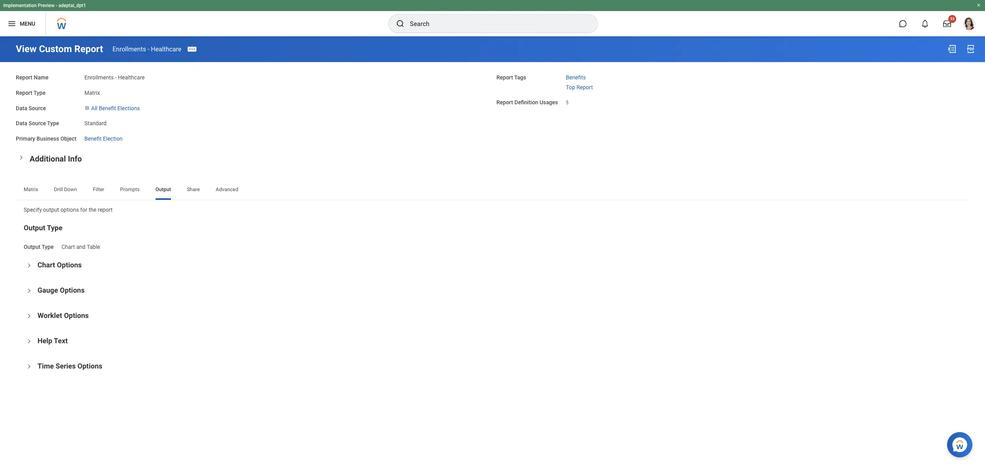 Task type: locate. For each thing, give the bounding box(es) containing it.
0 vertical spatial matrix
[[84, 90, 100, 96]]

report name element
[[84, 70, 145, 81]]

0 horizontal spatial chart
[[38, 261, 55, 269]]

export to excel image
[[948, 44, 957, 54]]

drill down
[[54, 186, 77, 192]]

1 chevron down image from the top
[[26, 261, 32, 270]]

report
[[98, 207, 113, 213]]

0 vertical spatial healthcare
[[151, 45, 182, 53]]

1 vertical spatial chevron down image
[[26, 311, 32, 321]]

1 data from the top
[[16, 105, 27, 111]]

all
[[91, 105, 97, 111]]

matrix up all
[[84, 90, 100, 96]]

view custom report main content
[[0, 36, 986, 406]]

elections
[[117, 105, 140, 111]]

1 horizontal spatial -
[[115, 74, 117, 81]]

output
[[156, 186, 171, 192], [24, 223, 45, 232], [24, 244, 40, 250]]

0 vertical spatial -
[[56, 3, 57, 8]]

2 horizontal spatial -
[[148, 45, 149, 53]]

3 chevron down image from the top
[[26, 362, 32, 371]]

healthcare inside report name element
[[118, 74, 145, 81]]

chevron down image left time on the bottom left of the page
[[26, 362, 32, 371]]

0 horizontal spatial -
[[56, 3, 57, 8]]

inbox large image
[[944, 20, 952, 28]]

drill
[[54, 186, 63, 192]]

chevron down image for time
[[26, 362, 32, 371]]

object
[[61, 135, 77, 142]]

definition
[[515, 99, 539, 105]]

5 button
[[566, 99, 570, 106]]

items selected list
[[566, 73, 606, 91]]

report
[[74, 43, 103, 55], [16, 74, 32, 81], [497, 74, 513, 81], [577, 84, 593, 90], [16, 90, 32, 96], [497, 99, 513, 105]]

output type down output
[[24, 223, 62, 232]]

benefit
[[99, 105, 116, 111], [84, 135, 102, 142]]

time series options button
[[38, 362, 102, 370]]

prompts
[[120, 186, 140, 192]]

advanced
[[216, 186, 238, 192]]

benefit election
[[84, 135, 123, 142]]

source down 'data source'
[[29, 120, 46, 127]]

0 vertical spatial output type
[[24, 223, 62, 232]]

usages
[[540, 99, 558, 105]]

healthcare for report name element
[[118, 74, 145, 81]]

- inside report name element
[[115, 74, 117, 81]]

report down "benefits"
[[577, 84, 593, 90]]

time series options
[[38, 362, 102, 370]]

chart options
[[38, 261, 82, 269]]

1 horizontal spatial matrix
[[84, 90, 100, 96]]

implementation preview -   adeptai_dpt1
[[3, 3, 86, 8]]

output type group
[[24, 223, 962, 251]]

healthcare for enrollments - healthcare link
[[151, 45, 182, 53]]

primary business object
[[16, 135, 77, 142]]

output down specify
[[24, 223, 45, 232]]

1 vertical spatial chevron down image
[[26, 286, 32, 296]]

0 vertical spatial enrollments - healthcare
[[113, 45, 182, 53]]

1 horizontal spatial healthcare
[[151, 45, 182, 53]]

enrollments up report name element
[[113, 45, 146, 53]]

report tags
[[497, 74, 526, 81]]

0 horizontal spatial healthcare
[[118, 74, 145, 81]]

data source type
[[16, 120, 59, 127]]

0 vertical spatial output
[[156, 186, 171, 192]]

additional info
[[30, 154, 82, 163]]

-
[[56, 3, 57, 8], [148, 45, 149, 53], [115, 74, 117, 81]]

report inside top report link
[[577, 84, 593, 90]]

options
[[57, 261, 82, 269], [60, 286, 85, 294], [64, 311, 89, 320], [78, 362, 102, 370]]

chart up gauge
[[38, 261, 55, 269]]

output type
[[24, 223, 62, 232], [24, 244, 54, 250]]

type up business
[[47, 120, 59, 127]]

type down name
[[34, 90, 46, 96]]

matrix element
[[84, 88, 100, 96]]

chevron down image
[[19, 153, 24, 162], [26, 311, 32, 321], [26, 337, 32, 346]]

matrix
[[84, 90, 100, 96], [24, 186, 38, 192]]

view printable version (pdf) image
[[967, 44, 976, 54]]

report left definition at right
[[497, 99, 513, 105]]

enrollments inside report name element
[[84, 74, 114, 81]]

2 data from the top
[[16, 120, 27, 127]]

worklet options button
[[38, 311, 89, 320]]

chart and table element
[[61, 242, 100, 250]]

options for gauge options
[[60, 286, 85, 294]]

business
[[37, 135, 59, 142]]

enrollments up 'matrix' element at the top of the page
[[84, 74, 114, 81]]

0 vertical spatial chevron down image
[[19, 153, 24, 162]]

1 vertical spatial benefit
[[84, 135, 102, 142]]

report name
[[16, 74, 48, 81]]

1 output type from the top
[[24, 223, 62, 232]]

chart left 'and'
[[61, 244, 75, 250]]

chevron down image left 'chart options'
[[26, 261, 32, 270]]

options right series
[[78, 362, 102, 370]]

0 vertical spatial source
[[29, 105, 46, 111]]

tab list containing matrix
[[16, 181, 970, 200]]

1 vertical spatial matrix
[[24, 186, 38, 192]]

help
[[38, 337, 52, 345]]

- for report name element
[[115, 74, 117, 81]]

menu button
[[0, 11, 46, 36]]

chart for chart options
[[38, 261, 55, 269]]

chevron down image down primary
[[19, 153, 24, 162]]

data source type element
[[84, 115, 107, 127]]

output type down output type button
[[24, 244, 54, 250]]

data up primary
[[16, 120, 27, 127]]

data
[[16, 105, 27, 111], [16, 120, 27, 127]]

1 vertical spatial chart
[[38, 261, 55, 269]]

chevron down image left gauge
[[26, 286, 32, 296]]

top
[[566, 84, 575, 90]]

report for report tags
[[497, 74, 513, 81]]

chart inside output type group
[[61, 244, 75, 250]]

source up the data source type
[[29, 105, 46, 111]]

2 chevron down image from the top
[[26, 286, 32, 296]]

1 vertical spatial data
[[16, 120, 27, 127]]

report up 'data source'
[[16, 90, 32, 96]]

benefits
[[566, 74, 586, 81]]

1 horizontal spatial chart
[[61, 244, 75, 250]]

options
[[60, 207, 79, 213]]

report up report type
[[16, 74, 32, 81]]

primary
[[16, 135, 35, 142]]

tab list inside view custom report main content
[[16, 181, 970, 200]]

0 vertical spatial enrollments
[[113, 45, 146, 53]]

all benefit elections link
[[91, 103, 140, 111]]

chevron down image
[[26, 261, 32, 270], [26, 286, 32, 296], [26, 362, 32, 371]]

1 vertical spatial source
[[29, 120, 46, 127]]

1 vertical spatial output type
[[24, 244, 54, 250]]

2 source from the top
[[29, 120, 46, 127]]

type
[[34, 90, 46, 96], [47, 120, 59, 127], [47, 223, 62, 232], [42, 244, 54, 250]]

0 vertical spatial chart
[[61, 244, 75, 250]]

1 source from the top
[[29, 105, 46, 111]]

benefit down standard
[[84, 135, 102, 142]]

chart options button
[[38, 261, 82, 269]]

1 vertical spatial output
[[24, 223, 45, 232]]

healthcare
[[151, 45, 182, 53], [118, 74, 145, 81]]

standard
[[84, 120, 107, 127]]

2 vertical spatial -
[[115, 74, 117, 81]]

chevron down image left worklet
[[26, 311, 32, 321]]

- for enrollments - healthcare link
[[148, 45, 149, 53]]

specify output options for the report
[[24, 207, 113, 213]]

type down output type button
[[42, 244, 54, 250]]

additional
[[30, 154, 66, 163]]

options right worklet
[[64, 311, 89, 320]]

matrix up specify
[[24, 186, 38, 192]]

tags
[[515, 74, 526, 81]]

options down chart and table
[[57, 261, 82, 269]]

enrollments - healthcare
[[113, 45, 182, 53], [84, 74, 145, 81]]

search image
[[396, 19, 405, 28]]

tab list
[[16, 181, 970, 200]]

benefits link
[[566, 73, 586, 81]]

Search Workday  search field
[[410, 15, 582, 32]]

benefit right all
[[99, 105, 116, 111]]

1 vertical spatial -
[[148, 45, 149, 53]]

text
[[54, 337, 68, 345]]

enrollments - healthcare for report name element
[[84, 74, 145, 81]]

output type button
[[24, 223, 62, 232]]

0 horizontal spatial matrix
[[24, 186, 38, 192]]

info
[[68, 154, 82, 163]]

5
[[566, 100, 569, 105]]

notifications large image
[[922, 20, 930, 28]]

1 vertical spatial healthcare
[[118, 74, 145, 81]]

33 button
[[939, 15, 957, 32]]

output down output type button
[[24, 244, 40, 250]]

source for data source
[[29, 105, 46, 111]]

report for report definition usages
[[497, 99, 513, 105]]

data down report type
[[16, 105, 27, 111]]

data source
[[16, 105, 46, 111]]

view
[[16, 43, 37, 55]]

0 vertical spatial chevron down image
[[26, 261, 32, 270]]

output left share
[[156, 186, 171, 192]]

source
[[29, 105, 46, 111], [29, 120, 46, 127]]

share
[[187, 186, 200, 192]]

chevron down image for additional info
[[19, 153, 24, 162]]

0 vertical spatial data
[[16, 105, 27, 111]]

1 vertical spatial enrollments - healthcare
[[84, 74, 145, 81]]

election
[[103, 135, 123, 142]]

1 vertical spatial enrollments
[[84, 74, 114, 81]]

for
[[80, 207, 87, 213]]

data for data source
[[16, 105, 27, 111]]

chevron down image left the help on the left bottom of the page
[[26, 337, 32, 346]]

2 vertical spatial chevron down image
[[26, 362, 32, 371]]

report left tags
[[497, 74, 513, 81]]

view custom report
[[16, 43, 103, 55]]

name
[[34, 74, 48, 81]]

chart
[[61, 244, 75, 250], [38, 261, 55, 269]]

- inside menu banner
[[56, 3, 57, 8]]

enrollments
[[113, 45, 146, 53], [84, 74, 114, 81]]

enrollments for report name element
[[84, 74, 114, 81]]

2 vertical spatial chevron down image
[[26, 337, 32, 346]]

options right gauge
[[60, 286, 85, 294]]



Task type: vqa. For each thing, say whether or not it's contained in the screenshot.
Status
no



Task type: describe. For each thing, give the bounding box(es) containing it.
chevron down image for chart
[[26, 261, 32, 270]]

report for report type
[[16, 90, 32, 96]]

the
[[89, 207, 96, 213]]

all benefit elections
[[91, 105, 140, 111]]

enrollments - healthcare for enrollments - healthcare link
[[113, 45, 182, 53]]

time
[[38, 362, 54, 370]]

menu
[[20, 20, 35, 27]]

2 output type from the top
[[24, 244, 54, 250]]

and
[[76, 244, 86, 250]]

worklet options
[[38, 311, 89, 320]]

enrollments for enrollments - healthcare link
[[113, 45, 146, 53]]

benefit election link
[[84, 134, 123, 142]]

report type
[[16, 90, 46, 96]]

report definition usages
[[497, 99, 558, 105]]

enrollments - healthcare link
[[113, 45, 182, 53]]

chevron down image for help text
[[26, 337, 32, 346]]

implementation
[[3, 3, 37, 8]]

0 vertical spatial benefit
[[99, 105, 116, 111]]

benefit inside "link"
[[84, 135, 102, 142]]

2 vertical spatial output
[[24, 244, 40, 250]]

justify image
[[7, 19, 17, 28]]

type down output
[[47, 223, 62, 232]]

help text
[[38, 337, 68, 345]]

top report
[[566, 84, 593, 90]]

specify
[[24, 207, 42, 213]]

custom
[[39, 43, 72, 55]]

chevron down image for worklet options
[[26, 311, 32, 321]]

top report link
[[566, 82, 593, 90]]

table
[[87, 244, 100, 250]]

down
[[64, 186, 77, 192]]

options for chart options
[[57, 261, 82, 269]]

report for report name
[[16, 74, 32, 81]]

menu banner
[[0, 0, 986, 36]]

data source image
[[84, 105, 90, 111]]

additional info button
[[30, 154, 82, 163]]

series
[[56, 362, 76, 370]]

worklet
[[38, 311, 62, 320]]

report right custom
[[74, 43, 103, 55]]

options for worklet options
[[64, 311, 89, 320]]

data for data source type
[[16, 120, 27, 127]]

help text button
[[38, 337, 68, 345]]

close environment banner image
[[977, 3, 982, 8]]

gauge options button
[[38, 286, 85, 294]]

adeptai_dpt1
[[58, 3, 86, 8]]

chart and table
[[61, 244, 100, 250]]

filter
[[93, 186, 104, 192]]

33
[[951, 17, 955, 21]]

output
[[43, 207, 59, 213]]

chevron down image for gauge
[[26, 286, 32, 296]]

preview
[[38, 3, 55, 8]]

gauge options
[[38, 286, 85, 294]]

chart for chart and table
[[61, 244, 75, 250]]

gauge
[[38, 286, 58, 294]]

profile logan mcneil image
[[964, 17, 976, 32]]

source for data source type
[[29, 120, 46, 127]]



